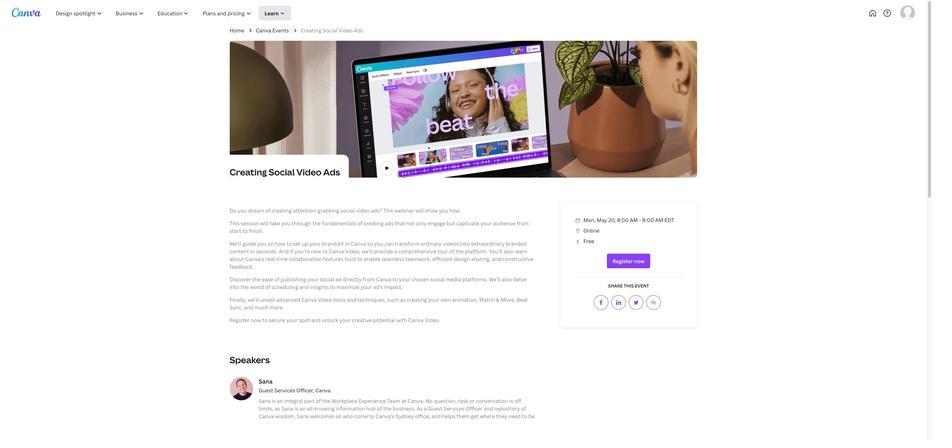 Task type: vqa. For each thing, say whether or not it's contained in the screenshot.
days
no



Task type: locate. For each thing, give the bounding box(es) containing it.
top level navigation element
[[50, 6, 316, 20]]



